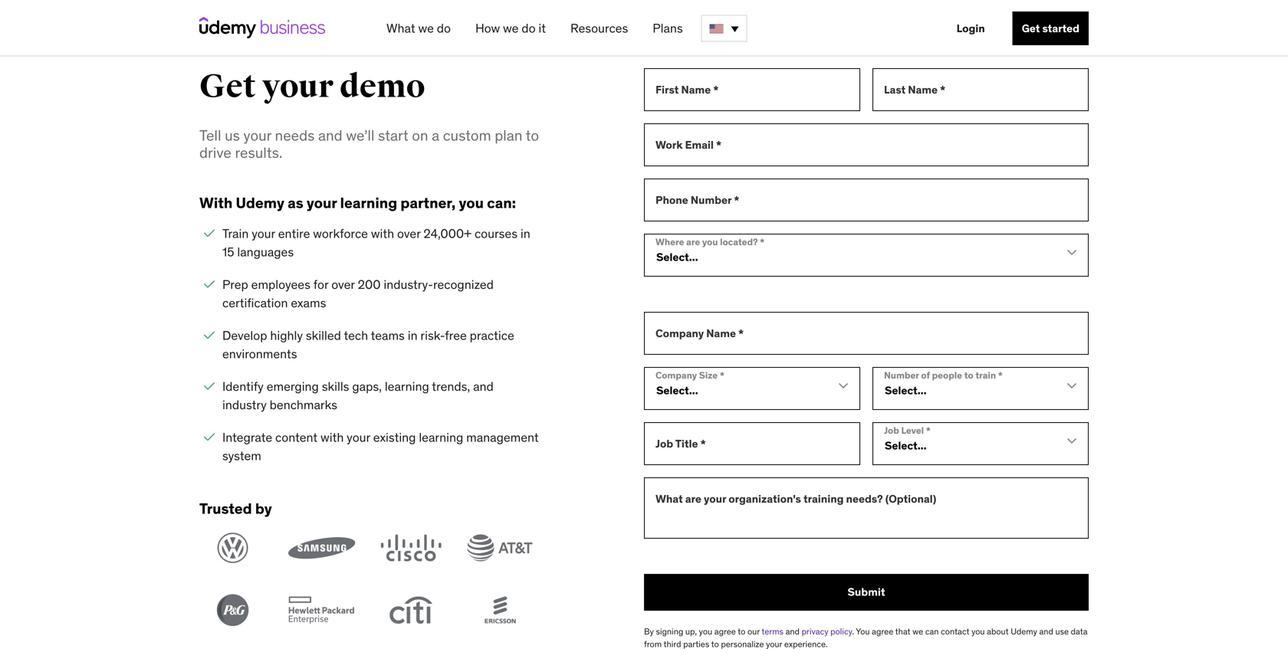 Task type: vqa. For each thing, say whether or not it's contained in the screenshot.
linkedin in icon
no



Task type: locate. For each thing, give the bounding box(es) containing it.
that
[[896, 626, 911, 637]]

are down title on the right
[[685, 492, 702, 506]]

and left use
[[1040, 626, 1054, 637]]

get left started
[[1022, 21, 1040, 35]]

1 horizontal spatial job
[[884, 425, 900, 437]]

learning right the existing
[[419, 430, 463, 446]]

plans button
[[647, 15, 689, 42]]

located?
[[720, 236, 758, 248]]

1 vertical spatial with
[[321, 430, 344, 446]]

learning for trends,
[[385, 379, 429, 395]]

0 vertical spatial learning
[[340, 194, 397, 212]]

privacy
[[802, 626, 829, 637]]

what
[[387, 20, 415, 36], [656, 492, 683, 506]]

First Name * text field
[[644, 68, 861, 111]]

it
[[539, 20, 546, 36]]

how
[[475, 20, 500, 36]]

trusted
[[199, 500, 252, 518]]

name right the first
[[681, 83, 711, 96]]

last
[[884, 83, 906, 96]]

0 vertical spatial are
[[687, 236, 700, 248]]

udemy right about
[[1011, 626, 1038, 637]]

in
[[521, 226, 531, 242], [408, 328, 418, 344]]

p&g logo image
[[199, 595, 267, 626]]

with right content
[[321, 430, 344, 446]]

plan
[[495, 126, 523, 144]]

are for what
[[685, 492, 702, 506]]

emerging
[[267, 379, 319, 395]]

over down partner,
[[397, 226, 421, 242]]

Phone Number * telephone field
[[644, 179, 1089, 221]]

get for get started
[[1022, 21, 1040, 35]]

do for how we do it
[[522, 20, 536, 36]]

company left size
[[656, 370, 697, 381]]

prep
[[222, 277, 248, 293]]

cisco logo image
[[377, 533, 444, 564]]

1 horizontal spatial number
[[884, 370, 919, 381]]

to inside 'tell us your needs and we'll start on a custom plan to drive results.'
[[526, 126, 539, 144]]

what up demo
[[387, 20, 415, 36]]

your up the languages
[[252, 226, 275, 242]]

number left of
[[884, 370, 919, 381]]

0 horizontal spatial with
[[321, 430, 344, 446]]

we left can
[[913, 626, 924, 637]]

started
[[1043, 21, 1080, 35]]

24,000+
[[424, 226, 472, 242]]

content
[[275, 430, 318, 446]]

0 horizontal spatial over
[[331, 277, 355, 293]]

and up experience.
[[786, 626, 800, 637]]

Work Email * email field
[[644, 123, 1089, 166]]

phone
[[656, 193, 688, 207]]

agree up personalize
[[715, 626, 736, 637]]

we inside popup button
[[503, 20, 519, 36]]

get
[[1022, 21, 1040, 35], [199, 67, 256, 106]]

1 horizontal spatial do
[[522, 20, 536, 36]]

0 horizontal spatial number
[[691, 193, 732, 207]]

(optional)
[[886, 492, 937, 506]]

we left how at left top
[[418, 20, 434, 36]]

company for company size *
[[656, 370, 697, 381]]

0 horizontal spatial do
[[437, 20, 451, 36]]

in left the risk-
[[408, 328, 418, 344]]

you right 'up,'
[[699, 626, 713, 637]]

get inside 'menu' 'navigation'
[[1022, 21, 1040, 35]]

of
[[921, 370, 930, 381]]

work
[[656, 138, 683, 152]]

demo
[[340, 67, 425, 106]]

0 vertical spatial number
[[691, 193, 732, 207]]

1 vertical spatial what
[[656, 492, 683, 506]]

Job Title * text field
[[644, 422, 861, 465]]

agree right you
[[872, 626, 894, 637]]

0 vertical spatial get
[[1022, 21, 1040, 35]]

with inside integrate content with your existing learning management system
[[321, 430, 344, 446]]

0 horizontal spatial we
[[418, 20, 434, 36]]

us
[[225, 126, 240, 144]]

0 vertical spatial over
[[397, 226, 421, 242]]

get up us
[[199, 67, 256, 106]]

learning inside identify emerging skills gaps, learning trends, and industry benchmarks
[[385, 379, 429, 395]]

* for phone number *
[[734, 193, 740, 207]]

1 vertical spatial are
[[685, 492, 702, 506]]

your left the existing
[[347, 430, 370, 446]]

name for first
[[681, 83, 711, 96]]

email
[[685, 138, 714, 152]]

do left how at left top
[[437, 20, 451, 36]]

0 horizontal spatial udemy
[[236, 194, 284, 212]]

train your entire workforce with over 24,000+ courses in 15 languages
[[222, 226, 531, 260]]

free
[[445, 328, 467, 344]]

udemy left as
[[236, 194, 284, 212]]

are right where
[[687, 236, 700, 248]]

udemy inside . you agree that we can contact you about udemy and use data from third parties to personalize your experience.
[[1011, 626, 1038, 637]]

login
[[957, 21, 985, 35]]

menu navigation
[[374, 0, 1089, 57]]

teams
[[371, 328, 405, 344]]

1 vertical spatial over
[[331, 277, 355, 293]]

are
[[687, 236, 700, 248], [685, 492, 702, 506]]

submit
[[848, 586, 885, 599]]

your down terms at the bottom
[[766, 639, 782, 650]]

workforce
[[313, 226, 368, 242]]

on
[[412, 126, 428, 144]]

phone number *
[[656, 193, 740, 207]]

and right trends,
[[473, 379, 494, 395]]

what down job title *
[[656, 492, 683, 506]]

to left our
[[738, 626, 746, 637]]

title
[[676, 437, 698, 451]]

with down with udemy as your learning partner, you can:
[[371, 226, 394, 242]]

* for job title *
[[701, 437, 706, 451]]

we right how at left top
[[503, 20, 519, 36]]

1 vertical spatial learning
[[385, 379, 429, 395]]

1 vertical spatial in
[[408, 328, 418, 344]]

job for job title *
[[656, 437, 673, 451]]

what inside dropdown button
[[387, 20, 415, 36]]

citi logo image
[[377, 595, 444, 626]]

1 horizontal spatial in
[[521, 226, 531, 242]]

0 vertical spatial with
[[371, 226, 394, 242]]

0 horizontal spatial in
[[408, 328, 418, 344]]

at&t logo image
[[466, 533, 533, 564]]

management
[[466, 430, 539, 446]]

learning up train your entire workforce with over 24,000+ courses in 15 languages
[[340, 194, 397, 212]]

in right courses
[[521, 226, 531, 242]]

we inside dropdown button
[[418, 20, 434, 36]]

udemy business image
[[199, 17, 325, 38]]

* for last name *
[[940, 83, 946, 96]]

learning right gaps,
[[385, 379, 429, 395]]

by signing up, you agree to our terms and privacy policy
[[644, 626, 852, 637]]

2 company from the top
[[656, 370, 697, 381]]

job level *
[[884, 425, 931, 437]]

trusted by
[[199, 500, 272, 518]]

contact
[[941, 626, 970, 637]]

experience.
[[785, 639, 828, 650]]

to inside . you agree that we can contact you about udemy and use data from third parties to personalize your experience.
[[711, 639, 719, 650]]

resources
[[571, 20, 628, 36]]

1 horizontal spatial with
[[371, 226, 394, 242]]

your
[[262, 67, 334, 106], [244, 126, 271, 144], [307, 194, 337, 212], [252, 226, 275, 242], [347, 430, 370, 446], [704, 492, 726, 506], [766, 639, 782, 650]]

what for what we do
[[387, 20, 415, 36]]

you
[[459, 194, 484, 212], [702, 236, 718, 248], [699, 626, 713, 637], [972, 626, 985, 637]]

number right phone
[[691, 193, 732, 207]]

you inside . you agree that we can contact you about udemy and use data from third parties to personalize your experience.
[[972, 626, 985, 637]]

your right us
[[244, 126, 271, 144]]

your inside train your entire workforce with over 24,000+ courses in 15 languages
[[252, 226, 275, 242]]

What are your organization's training needs? (Optional) text field
[[644, 478, 1089, 539]]

2 horizontal spatial we
[[913, 626, 924, 637]]

highly
[[270, 328, 303, 344]]

1 vertical spatial company
[[656, 370, 697, 381]]

0 vertical spatial what
[[387, 20, 415, 36]]

number of people to train *
[[884, 370, 1003, 381]]

job left level in the right bottom of the page
[[884, 425, 900, 437]]

signing
[[656, 626, 684, 637]]

over
[[397, 226, 421, 242], [331, 277, 355, 293]]

do left it
[[522, 20, 536, 36]]

to right parties
[[711, 639, 719, 650]]

0 horizontal spatial agree
[[715, 626, 736, 637]]

job title *
[[656, 437, 706, 451]]

and left "we'll" at the left top of page
[[318, 126, 343, 144]]

in inside 'develop highly skilled tech teams in risk-free practice environments'
[[408, 328, 418, 344]]

plans
[[653, 20, 683, 36]]

0 vertical spatial company
[[656, 327, 704, 340]]

* for work email *
[[716, 138, 722, 152]]

company up company size *
[[656, 327, 704, 340]]

submit button
[[644, 574, 1089, 611]]

and inside identify emerging skills gaps, learning trends, and industry benchmarks
[[473, 379, 494, 395]]

resources button
[[564, 15, 634, 42]]

what we do
[[387, 20, 451, 36]]

0 vertical spatial udemy
[[236, 194, 284, 212]]

partner,
[[401, 194, 456, 212]]

1 vertical spatial udemy
[[1011, 626, 1038, 637]]

job left title on the right
[[656, 437, 673, 451]]

to right plan
[[526, 126, 539, 144]]

you
[[856, 626, 870, 637]]

name right last on the right
[[908, 83, 938, 96]]

needs
[[275, 126, 315, 144]]

2 agree from the left
[[872, 626, 894, 637]]

1 horizontal spatial udemy
[[1011, 626, 1038, 637]]

to left train
[[965, 370, 974, 381]]

you left about
[[972, 626, 985, 637]]

use
[[1056, 626, 1069, 637]]

do inside "how we do it" popup button
[[522, 20, 536, 36]]

*
[[713, 83, 719, 96], [940, 83, 946, 96], [716, 138, 722, 152], [734, 193, 740, 207], [760, 236, 765, 248], [739, 327, 744, 340], [720, 370, 725, 381], [998, 370, 1003, 381], [926, 425, 931, 437], [701, 437, 706, 451]]

with
[[199, 194, 233, 212]]

1 horizontal spatial agree
[[872, 626, 894, 637]]

1 vertical spatial get
[[199, 67, 256, 106]]

0 vertical spatial in
[[521, 226, 531, 242]]

we for what
[[418, 20, 434, 36]]

environments
[[222, 346, 297, 362]]

train
[[222, 226, 249, 242]]

over right for
[[331, 277, 355, 293]]

existing
[[373, 430, 416, 446]]

0 horizontal spatial what
[[387, 20, 415, 36]]

learning for partner,
[[340, 194, 397, 212]]

1 horizontal spatial over
[[397, 226, 421, 242]]

1 horizontal spatial we
[[503, 20, 519, 36]]

name up size
[[707, 327, 736, 340]]

1 company from the top
[[656, 327, 704, 340]]

2 do from the left
[[522, 20, 536, 36]]

work email *
[[656, 138, 722, 152]]

agree
[[715, 626, 736, 637], [872, 626, 894, 637]]

0 horizontal spatial get
[[199, 67, 256, 106]]

1 vertical spatial number
[[884, 370, 919, 381]]

1 horizontal spatial get
[[1022, 21, 1040, 35]]

1 horizontal spatial what
[[656, 492, 683, 506]]

risk-
[[421, 328, 445, 344]]

do inside what we do dropdown button
[[437, 20, 451, 36]]

number
[[691, 193, 732, 207], [884, 370, 919, 381]]

results.
[[235, 143, 283, 162]]

0 horizontal spatial job
[[656, 437, 673, 451]]

1 do from the left
[[437, 20, 451, 36]]

name for company
[[707, 327, 736, 340]]

over inside train your entire workforce with over 24,000+ courses in 15 languages
[[397, 226, 421, 242]]

2 vertical spatial learning
[[419, 430, 463, 446]]

and
[[318, 126, 343, 144], [473, 379, 494, 395], [786, 626, 800, 637], [1040, 626, 1054, 637]]



Task type: describe. For each thing, give the bounding box(es) containing it.
exams
[[291, 295, 326, 311]]

volkswagen logo image
[[199, 533, 267, 564]]

skills
[[322, 379, 349, 395]]

drive
[[199, 143, 232, 162]]

organization's
[[729, 492, 801, 506]]

learning inside integrate content with your existing learning management system
[[419, 430, 463, 446]]

first name *
[[656, 83, 719, 96]]

Company Name * text field
[[644, 312, 1089, 355]]

where are you located? *
[[656, 236, 765, 248]]

policy
[[831, 626, 852, 637]]

in inside train your entire workforce with over 24,000+ courses in 15 languages
[[521, 226, 531, 242]]

up,
[[686, 626, 697, 637]]

we inside . you agree that we can contact you about udemy and use data from third parties to personalize your experience.
[[913, 626, 924, 637]]

how we do it
[[475, 20, 546, 36]]

your left the organization's
[[704, 492, 726, 506]]

and inside 'tell us your needs and we'll start on a custom plan to drive results.'
[[318, 126, 343, 144]]

system
[[222, 448, 261, 464]]

hewlett packard enterprise logo image
[[288, 595, 355, 626]]

15
[[222, 244, 234, 260]]

your inside integrate content with your existing learning management system
[[347, 430, 370, 446]]

samsung logo image
[[288, 533, 355, 564]]

develop
[[222, 328, 267, 344]]

recognized
[[433, 277, 494, 293]]

integrate content with your existing learning management system
[[222, 430, 539, 464]]

by
[[644, 626, 654, 637]]

terms link
[[762, 626, 784, 637]]

skilled
[[306, 328, 341, 344]]

your inside 'tell us your needs and we'll start on a custom plan to drive results.'
[[244, 126, 271, 144]]

train
[[976, 370, 996, 381]]

are for where
[[687, 236, 700, 248]]

level
[[902, 425, 924, 437]]

ericsson logo image
[[466, 595, 533, 626]]

where
[[656, 236, 684, 248]]

courses
[[475, 226, 518, 242]]

.
[[852, 626, 854, 637]]

develop highly skilled tech teams in risk-free practice environments
[[222, 328, 514, 362]]

and inside . you agree that we can contact you about udemy and use data from third parties to personalize your experience.
[[1040, 626, 1054, 637]]

you left can:
[[459, 194, 484, 212]]

get started link
[[1013, 12, 1089, 45]]

custom
[[443, 126, 491, 144]]

what are your organization's training needs? (optional)
[[656, 492, 937, 506]]

company for company name *
[[656, 327, 704, 340]]

personalize
[[721, 639, 764, 650]]

your up needs
[[262, 67, 334, 106]]

third
[[664, 639, 681, 650]]

identify
[[222, 379, 264, 395]]

do for what we do
[[437, 20, 451, 36]]

from
[[644, 639, 662, 650]]

data
[[1071, 626, 1088, 637]]

get started
[[1022, 21, 1080, 35]]

size
[[699, 370, 718, 381]]

industry-
[[384, 277, 433, 293]]

a
[[432, 126, 440, 144]]

what we do button
[[380, 15, 457, 42]]

by
[[255, 500, 272, 518]]

identify emerging skills gaps, learning trends, and industry benchmarks
[[222, 379, 494, 413]]

* for company size *
[[720, 370, 725, 381]]

integrate
[[222, 430, 272, 446]]

terms
[[762, 626, 784, 637]]

people
[[932, 370, 963, 381]]

you left located?
[[702, 236, 718, 248]]

we'll
[[346, 126, 375, 144]]

we for how
[[503, 20, 519, 36]]

how we do it button
[[469, 15, 552, 42]]

* for job level *
[[926, 425, 931, 437]]

your right as
[[307, 194, 337, 212]]

get your demo
[[199, 67, 425, 106]]

200
[[358, 277, 381, 293]]

company size *
[[656, 370, 725, 381]]

login button
[[948, 12, 995, 45]]

Last Name * text field
[[873, 68, 1089, 111]]

trends,
[[432, 379, 470, 395]]

employees
[[251, 277, 311, 293]]

your inside . you agree that we can contact you about udemy and use data from third parties to personalize your experience.
[[766, 639, 782, 650]]

certification
[[222, 295, 288, 311]]

tech
[[344, 328, 368, 344]]

1 agree from the left
[[715, 626, 736, 637]]

with inside train your entire workforce with over 24,000+ courses in 15 languages
[[371, 226, 394, 242]]

start
[[378, 126, 409, 144]]

agree inside . you agree that we can contact you about udemy and use data from third parties to personalize your experience.
[[872, 626, 894, 637]]

what for what are your organization's training needs? (optional)
[[656, 492, 683, 506]]

get for get your demo
[[199, 67, 256, 106]]

job for job level *
[[884, 425, 900, 437]]

training
[[804, 492, 844, 506]]

* for first name *
[[713, 83, 719, 96]]

first
[[656, 83, 679, 96]]

can
[[926, 626, 939, 637]]

* for company name *
[[739, 327, 744, 340]]

name for last
[[908, 83, 938, 96]]

over inside prep employees for over 200 industry-recognized certification exams
[[331, 277, 355, 293]]

tell us your needs and we'll start on a custom plan to drive results.
[[199, 126, 539, 162]]

languages
[[237, 244, 294, 260]]

industry
[[222, 397, 267, 413]]

company name *
[[656, 327, 744, 340]]

. you agree that we can contact you about udemy and use data from third parties to personalize your experience.
[[644, 626, 1088, 650]]

gaps,
[[352, 379, 382, 395]]

for
[[313, 277, 329, 293]]

as
[[288, 194, 303, 212]]

entire
[[278, 226, 310, 242]]

can:
[[487, 194, 516, 212]]

about
[[987, 626, 1009, 637]]

needs?
[[846, 492, 883, 506]]



